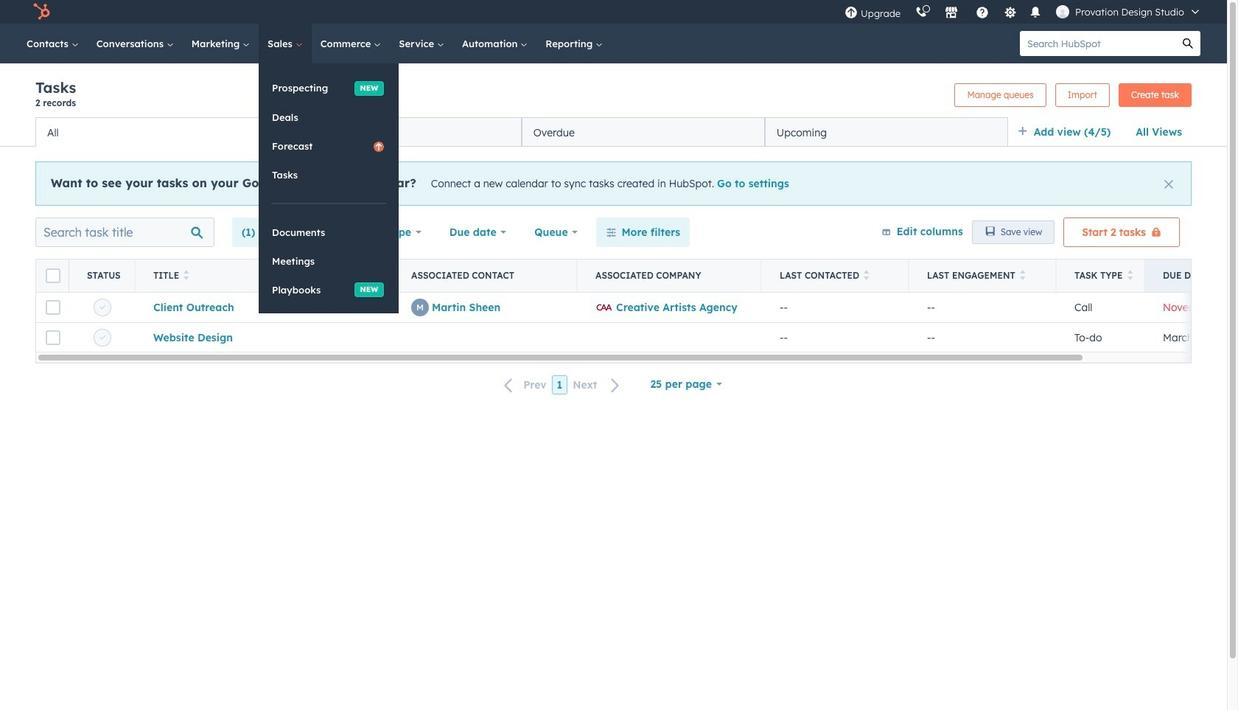 Task type: vqa. For each thing, say whether or not it's contained in the screenshot.
Notifications IMAGE
no



Task type: locate. For each thing, give the bounding box(es) containing it.
marketplaces image
[[945, 7, 959, 20]]

press to sort. element
[[184, 270, 189, 282], [864, 270, 870, 282], [1020, 270, 1026, 282], [1128, 270, 1133, 282]]

1 horizontal spatial press to sort. image
[[1128, 270, 1133, 280]]

close image
[[1165, 180, 1174, 189]]

alert
[[35, 161, 1192, 206]]

1 horizontal spatial press to sort. image
[[1020, 270, 1026, 280]]

task status: not completed image
[[100, 305, 105, 311], [100, 335, 105, 341]]

1 press to sort. image from the left
[[184, 270, 189, 280]]

2 press to sort. image from the left
[[1020, 270, 1026, 280]]

tab list
[[35, 117, 1008, 147]]

banner
[[35, 78, 1192, 117]]

press to sort. image
[[864, 270, 870, 280], [1128, 270, 1133, 280]]

press to sort. image for 3rd press to sort. "element"
[[1020, 270, 1026, 280]]

0 vertical spatial task status: not completed image
[[100, 305, 105, 311]]

3 column header from the left
[[394, 260, 578, 292]]

press to sort. image
[[184, 270, 189, 280], [1020, 270, 1026, 280]]

2 press to sort. image from the left
[[1128, 270, 1133, 280]]

menu
[[838, 0, 1210, 24]]

1 vertical spatial task status: not completed image
[[100, 335, 105, 341]]

press to sort. image for second press to sort. "element" from left
[[864, 270, 870, 280]]

0 horizontal spatial press to sort. image
[[864, 270, 870, 280]]

2 column header from the left
[[69, 260, 136, 292]]

sales menu
[[259, 63, 399, 313]]

press to sort. image for 1st press to sort. "element" from the left
[[184, 270, 189, 280]]

3 press to sort. element from the left
[[1020, 270, 1026, 282]]

1 press to sort. element from the left
[[184, 270, 189, 282]]

1 column header from the left
[[36, 260, 69, 292]]

1 press to sort. image from the left
[[864, 270, 870, 280]]

column header
[[36, 260, 69, 292], [69, 260, 136, 292], [394, 260, 578, 292], [578, 260, 762, 292]]

4 column header from the left
[[578, 260, 762, 292]]

press to sort. image for first press to sort. "element" from right
[[1128, 270, 1133, 280]]

Search HubSpot search field
[[1021, 31, 1176, 56]]

0 horizontal spatial press to sort. image
[[184, 270, 189, 280]]



Task type: describe. For each thing, give the bounding box(es) containing it.
4 press to sort. element from the left
[[1128, 270, 1133, 282]]

james peterson image
[[1057, 5, 1070, 18]]

Search task title search field
[[35, 218, 215, 247]]

pagination navigation
[[496, 375, 629, 395]]

2 task status: not completed image from the top
[[100, 335, 105, 341]]

2 press to sort. element from the left
[[864, 270, 870, 282]]

1 task status: not completed image from the top
[[100, 305, 105, 311]]



